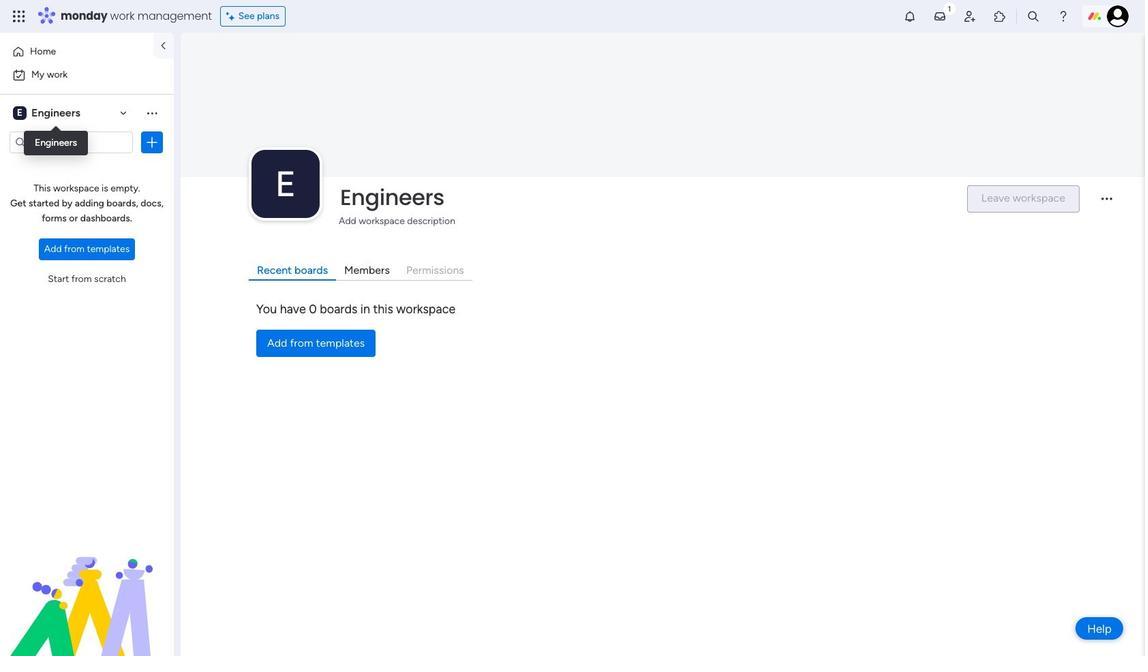 Task type: locate. For each thing, give the bounding box(es) containing it.
None field
[[337, 183, 956, 212]]

option down select product icon
[[8, 41, 145, 63]]

option up workspace selection element
[[8, 64, 166, 86]]

notifications image
[[904, 10, 917, 23]]

0 vertical spatial option
[[8, 41, 145, 63]]

workspace image
[[252, 150, 320, 218]]

Search in workspace field
[[29, 135, 114, 150]]

help image
[[1057, 10, 1071, 23]]

1 vertical spatial option
[[8, 64, 166, 86]]

invite members image
[[964, 10, 977, 23]]

lottie animation image
[[0, 519, 174, 657]]

option
[[8, 41, 145, 63], [8, 64, 166, 86]]

workspace selection element
[[13, 105, 82, 121]]

search everything image
[[1027, 10, 1041, 23]]

update feed image
[[934, 10, 947, 23]]

monday marketplace image
[[994, 10, 1007, 23]]

options image
[[145, 136, 159, 149]]



Task type: describe. For each thing, give the bounding box(es) containing it.
select product image
[[12, 10, 26, 23]]

jacob simon image
[[1108, 5, 1129, 27]]

lottie animation element
[[0, 519, 174, 657]]

2 option from the top
[[8, 64, 166, 86]]

see plans image
[[226, 9, 238, 24]]

v2 ellipsis image
[[1102, 198, 1113, 210]]

1 option from the top
[[8, 41, 145, 63]]

workspace options image
[[145, 106, 159, 120]]

1 image
[[944, 1, 956, 16]]

workspace image
[[13, 106, 27, 121]]



Task type: vqa. For each thing, say whether or not it's contained in the screenshot.
1st No File image from the bottom of the page
no



